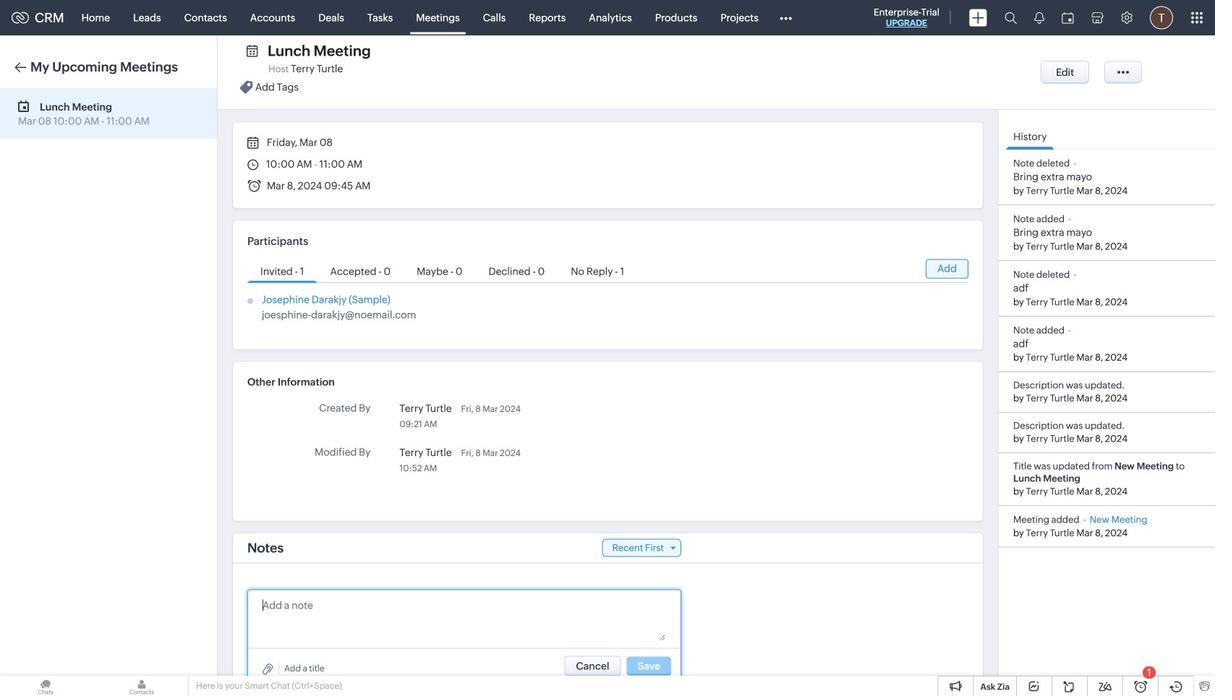 Task type: vqa. For each thing, say whether or not it's contained in the screenshot.
Chats image
yes



Task type: describe. For each thing, give the bounding box(es) containing it.
profile element
[[1142, 0, 1182, 35]]

chats image
[[0, 677, 91, 697]]

create menu image
[[970, 9, 988, 26]]

signals image
[[1035, 12, 1045, 24]]

search image
[[1005, 12, 1017, 24]]

logo image
[[12, 12, 29, 24]]

calendar image
[[1062, 12, 1075, 24]]

create menu element
[[961, 0, 996, 35]]

contacts image
[[96, 677, 187, 697]]

profile image
[[1151, 6, 1174, 29]]



Task type: locate. For each thing, give the bounding box(es) containing it.
search element
[[996, 0, 1026, 35]]

Other Modules field
[[771, 6, 802, 29]]

None button
[[1041, 61, 1090, 84], [565, 657, 621, 677], [1041, 61, 1090, 84], [565, 657, 621, 677]]

Add a note text field
[[263, 598, 666, 642]]

signals element
[[1026, 0, 1054, 35]]



